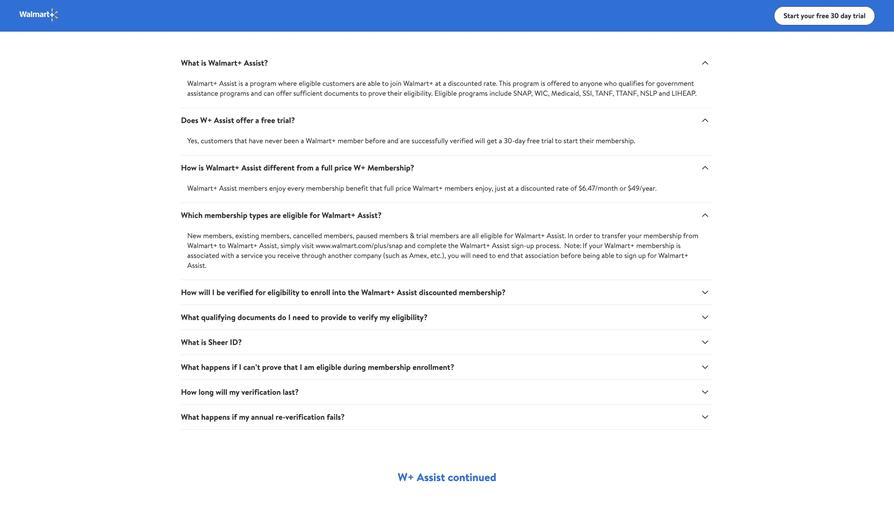 Task type: vqa. For each thing, say whether or not it's contained in the screenshot.


Task type: describe. For each thing, give the bounding box(es) containing it.
amex,
[[409, 250, 429, 260]]

0 horizontal spatial the
[[348, 287, 360, 298]]

members left enjoy, on the right top of the page
[[445, 183, 474, 193]]

how will i be verified for eligibility to enroll into the walmart+ assist discounted membership?
[[181, 287, 506, 298]]

free inside "button"
[[817, 11, 830, 20]]

does
[[181, 114, 198, 125]]

how is walmart+ assist different from a full price w+ membership?
[[181, 162, 415, 173]]

&
[[410, 231, 415, 240]]

and up membership?
[[388, 135, 399, 145]]

what for what is sheer id?
[[181, 337, 199, 347]]

associated
[[187, 250, 219, 260]]

2 horizontal spatial w+
[[398, 469, 414, 485]]

existing
[[235, 231, 259, 240]]

how for how will i be verified for eligibility to enroll into the walmart+ assist discounted membership?
[[181, 287, 197, 298]]

what is walmart+ assist?
[[181, 57, 268, 68]]

can
[[264, 88, 275, 98]]

receive
[[278, 250, 300, 260]]

that left am
[[284, 362, 298, 372]]

eligible inside walmart+ assist is a program where eligible customers are able to join walmart+ at a discounted rate. this program is offered to anyone who qualifies for government assistance programs and can offer sufficient documents to prove their eligibility. eligible programs include snap, wic, medicaid, ssi, tanf, ttanf, nslp and liheap.
[[299, 78, 321, 88]]

2 program from the left
[[513, 78, 539, 88]]

a right 'eligibility.'
[[443, 78, 446, 88]]

re-
[[276, 412, 286, 422]]

are left successfully
[[400, 135, 410, 145]]

eligibility?
[[392, 312, 428, 322]]

2 members, from the left
[[261, 231, 291, 240]]

will left get on the right
[[475, 135, 485, 145]]

paused
[[356, 231, 378, 240]]

at inside walmart+ assist is a program where eligible customers are able to join walmart+ at a discounted rate. this program is offered to anyone who qualifies for government assistance programs and can offer sufficient documents to prove their eligibility. eligible programs include snap, wic, medicaid, ssi, tanf, ttanf, nslp and liheap.
[[435, 78, 441, 88]]

how long will my verification last?
[[181, 387, 299, 397]]

1 you from the left
[[265, 250, 276, 260]]

0 horizontal spatial your
[[589, 240, 603, 250]]

3 members, from the left
[[324, 231, 355, 240]]

0 horizontal spatial before
[[365, 135, 386, 145]]

able inside new members, existing members, cancelled members, paused members & trial members are all eligible for walmart+ assist. in order to transfer your membership from walmart+ to walmart+ assist, simply visit www.walmart.com/plus/snap and complete the walmart+ assist sign-up process.  note: if your walmart+ membership is associated with a service you receive through another company (such as amex, etc.), you will need to end that association before being able to sign up for walmart+ assist.
[[602, 250, 615, 260]]

1 vertical spatial offer
[[236, 114, 254, 125]]

membership?
[[368, 162, 415, 173]]

sign
[[625, 250, 637, 260]]

what qualifying documents do i need to provide to verify my eligibility?
[[181, 312, 428, 322]]

that left have
[[235, 135, 247, 145]]

are inside new members, existing members, cancelled members, paused members & trial members are all eligible for walmart+ assist. in order to transfer your membership from walmart+ to walmart+ assist, simply visit www.walmart.com/plus/snap and complete the walmart+ assist sign-up process.  note: if your walmart+ membership is associated with a service you receive through another company (such as amex, etc.), you will need to end that association before being able to sign up for walmart+ assist.
[[461, 231, 471, 240]]

what for what happens if my annual re-verification fails?
[[181, 412, 199, 422]]

(such
[[383, 250, 400, 260]]

long
[[199, 387, 214, 397]]

continued
[[448, 469, 497, 485]]

nslp
[[641, 88, 658, 98]]

do
[[278, 312, 287, 322]]

1 program from the left
[[250, 78, 276, 88]]

another
[[328, 250, 352, 260]]

eligibility.
[[404, 88, 433, 98]]

what for what is walmart+ assist?
[[181, 57, 199, 68]]

snap,
[[514, 88, 533, 98]]

and left the can
[[251, 88, 262, 98]]

sufficient
[[293, 88, 323, 98]]

what is sheer id?
[[181, 337, 242, 347]]

who
[[604, 78, 617, 88]]

30-
[[504, 135, 515, 145]]

how long will my verification last? image
[[701, 387, 710, 397]]

get
[[487, 135, 497, 145]]

as
[[401, 250, 408, 260]]

documents inside walmart+ assist is a program where eligible customers are able to join walmart+ at a discounted rate. this program is offered to anyone who qualifies for government assistance programs and can offer sufficient documents to prove their eligibility. eligible programs include snap, wic, medicaid, ssi, tanf, ttanf, nslp and liheap.
[[324, 88, 359, 98]]

a left the can
[[245, 78, 248, 88]]

assist,
[[259, 240, 279, 250]]

2 vertical spatial discounted
[[419, 287, 457, 298]]

are right types on the top of the page
[[270, 210, 281, 220]]

medicaid,
[[552, 88, 581, 98]]

i left be
[[212, 287, 215, 298]]

this
[[499, 78, 511, 88]]

members left enjoy
[[239, 183, 268, 193]]

will left be
[[199, 287, 210, 298]]

0 vertical spatial price
[[335, 162, 352, 173]]

1 vertical spatial w+
[[354, 162, 366, 173]]

government
[[657, 78, 694, 88]]

new members, existing members, cancelled members, paused members & trial members are all eligible for walmart+ assist. in order to transfer your membership from walmart+ to walmart+ assist, simply visit www.walmart.com/plus/snap and complete the walmart+ assist sign-up process.  note: if your walmart+ membership is associated with a service you receive through another company (such as amex, etc.), you will need to end that association before being able to sign up for walmart+ assist.
[[187, 231, 699, 270]]

my for last?
[[229, 387, 240, 397]]

a inside new members, existing members, cancelled members, paused members & trial members are all eligible for walmart+ assist. in order to transfer your membership from walmart+ to walmart+ assist, simply visit www.walmart.com/plus/snap and complete the walmart+ assist sign-up process.  note: if your walmart+ membership is associated with a service you receive through another company (such as amex, etc.), you will need to end that association before being able to sign up for walmart+ assist.
[[236, 250, 239, 260]]

been
[[284, 135, 299, 145]]

1 vertical spatial their
[[580, 135, 594, 145]]

able inside walmart+ assist is a program where eligible customers are able to join walmart+ at a discounted rate. this program is offered to anyone who qualifies for government assistance programs and can offer sufficient documents to prove their eligibility. eligible programs include snap, wic, medicaid, ssi, tanf, ttanf, nslp and liheap.
[[368, 78, 381, 88]]

my for re-
[[239, 412, 249, 422]]

new
[[187, 231, 201, 240]]

include
[[490, 88, 512, 98]]

how will i be verified for eligibility to enroll into the walmart+ assist discounted membership? image
[[701, 288, 710, 297]]

what is sheer id? image
[[701, 338, 710, 347]]

the inside new members, existing members, cancelled members, paused members & trial members are all eligible for walmart+ assist. in order to transfer your membership from walmart+ to walmart+ assist, simply visit www.walmart.com/plus/snap and complete the walmart+ assist sign-up process.  note: if your walmart+ membership is associated with a service you receive through another company (such as amex, etc.), you will need to end that association before being able to sign up for walmart+ assist.
[[448, 240, 459, 250]]

discounted inside walmart+ assist is a program where eligible customers are able to join walmart+ at a discounted rate. this program is offered to anyone who qualifies for government assistance programs and can offer sufficient documents to prove their eligibility. eligible programs include snap, wic, medicaid, ssi, tanf, ttanf, nslp and liheap.
[[448, 78, 482, 88]]

etc.),
[[431, 250, 446, 260]]

w+ image
[[19, 8, 59, 22]]

1 vertical spatial verification
[[286, 412, 325, 422]]

just
[[495, 183, 506, 193]]

a right just
[[516, 183, 519, 193]]

happens for i
[[201, 362, 230, 372]]

association
[[525, 250, 559, 260]]

2 vertical spatial free
[[527, 135, 540, 145]]

visit
[[302, 240, 314, 250]]

what is walmart+ assist? image
[[701, 58, 710, 67]]

transfer
[[602, 231, 627, 240]]

w+ assist continued
[[398, 469, 497, 485]]

during
[[343, 362, 366, 372]]

1 vertical spatial discounted
[[521, 183, 555, 193]]

will inside new members, existing members, cancelled members, paused members & trial members are all eligible for walmart+ assist. in order to transfer your membership from walmart+ to walmart+ assist, simply visit www.walmart.com/plus/snap and complete the walmart+ assist sign-up process.  note: if your walmart+ membership is associated with a service you receive through another company (such as amex, etc.), you will need to end that association before being able to sign up for walmart+ assist.
[[461, 250, 471, 260]]

1 horizontal spatial up
[[639, 250, 646, 260]]

1 horizontal spatial verified
[[450, 135, 474, 145]]

yes, customers that have never been a walmart+ member before and are successfully verified will get a 30-day free trial to start their membership.
[[187, 135, 636, 145]]

different
[[264, 162, 295, 173]]

a right the different
[[316, 162, 319, 173]]

cancelled
[[293, 231, 322, 240]]

1 vertical spatial free
[[261, 114, 275, 125]]

member
[[338, 135, 364, 145]]

eligible up cancelled
[[283, 210, 308, 220]]

for up cancelled
[[310, 210, 320, 220]]

how for how long will my verification last?
[[181, 387, 197, 397]]

every
[[288, 183, 305, 193]]

0 vertical spatial assist?
[[244, 57, 268, 68]]

am
[[304, 362, 315, 372]]

being
[[583, 250, 600, 260]]

through
[[302, 250, 326, 260]]

happens for my
[[201, 412, 230, 422]]

what for what qualifying documents do i need to provide to verify my eligibility?
[[181, 312, 199, 322]]

eligible inside new members, existing members, cancelled members, paused members & trial members are all eligible for walmart+ assist. in order to transfer your membership from walmart+ to walmart+ assist, simply visit www.walmart.com/plus/snap and complete the walmart+ assist sign-up process.  note: if your walmart+ membership is associated with a service you receive through another company (such as amex, etc.), you will need to end that association before being able to sign up for walmart+ assist.
[[481, 231, 503, 240]]

assistance
[[187, 88, 218, 98]]

yes,
[[187, 135, 199, 145]]

offered
[[547, 78, 571, 88]]

into
[[332, 287, 346, 298]]

rate.
[[484, 78, 498, 88]]

for left "eligibility"
[[255, 287, 266, 298]]

service
[[241, 250, 263, 260]]

does w+ assist offer a free trial?
[[181, 114, 295, 125]]

company
[[354, 250, 382, 260]]

1 horizontal spatial trial
[[542, 135, 554, 145]]

which membership types are eligible for walmart+ assist?
[[181, 210, 382, 220]]

can't
[[243, 362, 260, 372]]

trial inside new members, existing members, cancelled members, paused members & trial members are all eligible for walmart+ assist. in order to transfer your membership from walmart+ to walmart+ assist, simply visit www.walmart.com/plus/snap and complete the walmart+ assist sign-up process.  note: if your walmart+ membership is associated with a service you receive through another company (such as amex, etc.), you will need to end that association before being able to sign up for walmart+ assist.
[[416, 231, 429, 240]]

which
[[181, 210, 203, 220]]

a up have
[[255, 114, 259, 125]]

does w+ assist offer a free trial? image
[[701, 115, 710, 125]]

0 horizontal spatial w+
[[200, 114, 212, 125]]



Task type: locate. For each thing, give the bounding box(es) containing it.
a right get on the right
[[499, 135, 502, 145]]

0 horizontal spatial trial
[[416, 231, 429, 240]]

verification
[[241, 387, 281, 397], [286, 412, 325, 422]]

start your free 30 day trial
[[784, 11, 866, 20]]

before inside new members, existing members, cancelled members, paused members & trial members are all eligible for walmart+ assist. in order to transfer your membership from walmart+ to walmart+ assist, simply visit www.walmart.com/plus/snap and complete the walmart+ assist sign-up process.  note: if your walmart+ membership is associated with a service you receive through another company (such as amex, etc.), you will need to end that association before being able to sign up for walmart+ assist.
[[561, 250, 582, 260]]

how is walmart+ assist different from a full price w+ membership? image
[[701, 163, 710, 172]]

assist?
[[244, 57, 268, 68], [358, 210, 382, 220]]

1 horizontal spatial offer
[[276, 88, 292, 98]]

1 how from the top
[[181, 162, 197, 173]]

2 you from the left
[[448, 250, 459, 260]]

ttanf,
[[616, 88, 639, 98]]

successfully
[[412, 135, 448, 145]]

assist inside walmart+ assist is a program where eligible customers are able to join walmart+ at a discounted rate. this program is offered to anyone who qualifies for government assistance programs and can offer sufficient documents to prove their eligibility. eligible programs include snap, wic, medicaid, ssi, tanf, ttanf, nslp and liheap.
[[219, 78, 237, 88]]

trial?
[[277, 114, 295, 125]]

0 horizontal spatial you
[[265, 250, 276, 260]]

1 horizontal spatial documents
[[324, 88, 359, 98]]

wic,
[[535, 88, 550, 98]]

how
[[181, 162, 197, 173], [181, 287, 197, 298], [181, 387, 197, 397]]

if for i
[[232, 362, 237, 372]]

able left join on the left top of the page
[[368, 78, 381, 88]]

programs up the does w+ assist offer a free trial?
[[220, 88, 249, 98]]

before right member
[[365, 135, 386, 145]]

0 vertical spatial happens
[[201, 362, 230, 372]]

start
[[784, 11, 800, 20]]

0 horizontal spatial free
[[261, 114, 275, 125]]

0 horizontal spatial members,
[[203, 231, 234, 240]]

price
[[335, 162, 352, 173], [396, 183, 411, 193]]

ssi,
[[583, 88, 594, 98]]

and right (such
[[405, 240, 416, 250]]

are left join on the left top of the page
[[356, 78, 366, 88]]

members
[[239, 183, 268, 193], [445, 183, 474, 193], [380, 231, 408, 240], [430, 231, 459, 240]]

1 vertical spatial happens
[[201, 412, 230, 422]]

enjoy,
[[475, 183, 494, 193]]

1 horizontal spatial w+
[[354, 162, 366, 173]]

qualifying
[[201, 312, 236, 322]]

free left 30
[[817, 11, 830, 20]]

offer inside walmart+ assist is a program where eligible customers are able to join walmart+ at a discounted rate. this program is offered to anyone who qualifies for government assistance programs and can offer sufficient documents to prove their eligibility. eligible programs include snap, wic, medicaid, ssi, tanf, ttanf, nslp and liheap.
[[276, 88, 292, 98]]

eligible
[[435, 88, 457, 98]]

1 vertical spatial how
[[181, 287, 197, 298]]

day inside start your free 30 day trial "button"
[[841, 11, 852, 20]]

you
[[265, 250, 276, 260], [448, 250, 459, 260]]

assist.
[[187, 260, 207, 270]]

you right etc.),
[[448, 250, 459, 260]]

1 horizontal spatial members,
[[261, 231, 291, 240]]

my right long
[[229, 387, 240, 397]]

happens down long
[[201, 412, 230, 422]]

before
[[365, 135, 386, 145], [561, 250, 582, 260]]

trial right &
[[416, 231, 429, 240]]

your up sign
[[628, 231, 642, 240]]

you right service
[[265, 250, 276, 260]]

assist? up paused
[[358, 210, 382, 220]]

2 horizontal spatial free
[[817, 11, 830, 20]]

1 horizontal spatial you
[[448, 250, 459, 260]]

0 horizontal spatial verification
[[241, 387, 281, 397]]

never
[[265, 135, 282, 145]]

end
[[498, 250, 509, 260]]

how for how is walmart+ assist different from a full price w+ membership?
[[181, 162, 197, 173]]

at right 'eligibility.'
[[435, 78, 441, 88]]

eligible
[[299, 78, 321, 88], [283, 210, 308, 220], [481, 231, 503, 240], [317, 362, 342, 372]]

for up "end"
[[504, 231, 513, 240]]

0 vertical spatial need
[[473, 250, 488, 260]]

is
[[201, 57, 207, 68], [239, 78, 243, 88], [541, 78, 546, 88], [199, 162, 204, 173], [677, 240, 681, 250], [201, 337, 207, 347]]

1 vertical spatial day
[[515, 135, 526, 145]]

0 vertical spatial discounted
[[448, 78, 482, 88]]

prove right can't
[[262, 362, 282, 372]]

0 vertical spatial the
[[448, 240, 459, 250]]

members up etc.),
[[430, 231, 459, 240]]

0 horizontal spatial assist?
[[244, 57, 268, 68]]

provide
[[321, 312, 347, 322]]

0 vertical spatial my
[[380, 312, 390, 322]]

and inside new members, existing members, cancelled members, paused members & trial members are all eligible for walmart+ assist. in order to transfer your membership from walmart+ to walmart+ assist, simply visit www.walmart.com/plus/snap and complete the walmart+ assist sign-up process.  note: if your walmart+ membership is associated with a service you receive through another company (such as amex, etc.), you will need to end that association before being able to sign up for walmart+ assist.
[[405, 240, 416, 250]]

0 horizontal spatial verified
[[227, 287, 254, 298]]

what left "sheer"
[[181, 337, 199, 347]]

need right do
[[293, 312, 310, 322]]

price down membership?
[[396, 183, 411, 193]]

their right start
[[580, 135, 594, 145]]

0 horizontal spatial program
[[250, 78, 276, 88]]

a right 'been'
[[301, 135, 304, 145]]

30
[[831, 11, 839, 20]]

will
[[475, 135, 485, 145], [461, 250, 471, 260], [199, 287, 210, 298], [216, 387, 227, 397]]

1 vertical spatial prove
[[262, 362, 282, 372]]

if
[[232, 362, 237, 372], [232, 412, 237, 422]]

0 horizontal spatial programs
[[220, 88, 249, 98]]

1 horizontal spatial assist?
[[358, 210, 382, 220]]

2 vertical spatial w+
[[398, 469, 414, 485]]

0 vertical spatial customers
[[323, 78, 355, 88]]

order
[[575, 231, 592, 240]]

2 what from the top
[[181, 312, 199, 322]]

1 vertical spatial price
[[396, 183, 411, 193]]

0 horizontal spatial offer
[[236, 114, 254, 125]]

what happens if i can't prove that i am eligible during membership enrollment?
[[181, 362, 455, 372]]

and
[[251, 88, 262, 98], [659, 88, 670, 98], [388, 135, 399, 145], [405, 240, 416, 250]]

be
[[217, 287, 225, 298]]

1 programs from the left
[[220, 88, 249, 98]]

1 horizontal spatial customers
[[323, 78, 355, 88]]

1 horizontal spatial their
[[580, 135, 594, 145]]

0 horizontal spatial full
[[321, 162, 333, 173]]

0 horizontal spatial day
[[515, 135, 526, 145]]

or
[[620, 183, 627, 193]]

all
[[472, 231, 479, 240]]

discounted left rate.
[[448, 78, 482, 88]]

if down how long will my verification last?
[[232, 412, 237, 422]]

i left am
[[300, 362, 302, 372]]

will right long
[[216, 387, 227, 397]]

assist inside new members, existing members, cancelled members, paused members & trial members are all eligible for walmart+ assist. in order to transfer your membership from walmart+ to walmart+ assist, simply visit www.walmart.com/plus/snap and complete the walmart+ assist sign-up process.  note: if your walmart+ membership is associated with a service you receive through another company (such as amex, etc.), you will need to end that association before being able to sign up for walmart+ assist.
[[492, 240, 510, 250]]

verify
[[358, 312, 378, 322]]

1 vertical spatial trial
[[542, 135, 554, 145]]

0 vertical spatial free
[[817, 11, 830, 20]]

0 vertical spatial from
[[297, 162, 314, 173]]

membership?
[[459, 287, 506, 298]]

2 horizontal spatial your
[[801, 11, 815, 20]]

with
[[221, 250, 234, 260]]

1 horizontal spatial from
[[684, 231, 699, 240]]

what left the qualifying
[[181, 312, 199, 322]]

are left all
[[461, 231, 471, 240]]

offer
[[276, 88, 292, 98], [236, 114, 254, 125]]

your inside start your free 30 day trial "button"
[[801, 11, 815, 20]]

members, down which membership types are eligible for walmart+ assist?
[[261, 231, 291, 240]]

1 horizontal spatial before
[[561, 250, 582, 260]]

verification down last?
[[286, 412, 325, 422]]

0 horizontal spatial documents
[[238, 312, 276, 322]]

offer up have
[[236, 114, 254, 125]]

2 horizontal spatial members,
[[324, 231, 355, 240]]

what up long
[[181, 362, 199, 372]]

what happens if my annual re-verification fails? image
[[701, 412, 710, 422]]

1 if from the top
[[232, 362, 237, 372]]

what down long
[[181, 412, 199, 422]]

5 what from the top
[[181, 412, 199, 422]]

i left can't
[[239, 362, 241, 372]]

eligible right all
[[481, 231, 503, 240]]

0 vertical spatial their
[[388, 88, 402, 98]]

eligible right where
[[299, 78, 321, 88]]

free left 'trial?'
[[261, 114, 275, 125]]

eligible right am
[[317, 362, 342, 372]]

free right 30-
[[527, 135, 540, 145]]

0 vertical spatial verified
[[450, 135, 474, 145]]

3 how from the top
[[181, 387, 197, 397]]

2 vertical spatial trial
[[416, 231, 429, 240]]

day right 30
[[841, 11, 852, 20]]

0 vertical spatial prove
[[369, 88, 386, 98]]

1 horizontal spatial programs
[[459, 88, 488, 98]]

members,
[[203, 231, 234, 240], [261, 231, 291, 240], [324, 231, 355, 240]]

up right sign
[[639, 250, 646, 260]]

your right start
[[801, 11, 815, 20]]

verified right be
[[227, 287, 254, 298]]

rate
[[556, 183, 569, 193]]

1 happens from the top
[[201, 362, 230, 372]]

full
[[321, 162, 333, 173], [384, 183, 394, 193]]

and right nslp
[[659, 88, 670, 98]]

prove left join on the left top of the page
[[369, 88, 386, 98]]

prove
[[369, 88, 386, 98], [262, 362, 282, 372]]

complete
[[418, 240, 447, 250]]

1 horizontal spatial free
[[527, 135, 540, 145]]

1 horizontal spatial need
[[473, 250, 488, 260]]

last?
[[283, 387, 299, 397]]

2 how from the top
[[181, 287, 197, 298]]

0 vertical spatial at
[[435, 78, 441, 88]]

0 horizontal spatial price
[[335, 162, 352, 173]]

liheap.
[[672, 88, 697, 98]]

2 horizontal spatial trial
[[853, 11, 866, 20]]

trial left start
[[542, 135, 554, 145]]

process.
[[536, 240, 561, 250]]

1 vertical spatial if
[[232, 412, 237, 422]]

sign-
[[512, 240, 527, 250]]

walmart+ assist is a program where eligible customers are able to join walmart+ at a discounted rate. this program is offered to anyone who qualifies for government assistance programs and can offer sufficient documents to prove their eligibility. eligible programs include snap, wic, medicaid, ssi, tanf, ttanf, nslp and liheap.
[[187, 78, 697, 98]]

from inside new members, existing members, cancelled members, paused members & trial members are all eligible for walmart+ assist. in order to transfer your membership from walmart+ to walmart+ assist, simply visit www.walmart.com/plus/snap and complete the walmart+ assist sign-up process.  note: if your walmart+ membership is associated with a service you receive through another company (such as amex, etc.), you will need to end that association before being able to sign up for walmart+ assist.
[[684, 231, 699, 240]]

1 horizontal spatial full
[[384, 183, 394, 193]]

enroll
[[311, 287, 330, 298]]

assist? up the can
[[244, 57, 268, 68]]

members left &
[[380, 231, 408, 240]]

able right the being
[[602, 250, 615, 260]]

0 vertical spatial able
[[368, 78, 381, 88]]

which membership types are eligible for walmart+ assist? image
[[701, 210, 710, 220]]

day right get on the right
[[515, 135, 526, 145]]

join
[[391, 78, 402, 88]]

1 vertical spatial full
[[384, 183, 394, 193]]

is inside new members, existing members, cancelled members, paused members & trial members are all eligible for walmart+ assist. in order to transfer your membership from walmart+ to walmart+ assist, simply visit www.walmart.com/plus/snap and complete the walmart+ assist sign-up process.  note: if your walmart+ membership is associated with a service you receive through another company (such as amex, etc.), you will need to end that association before being able to sign up for walmart+ assist.
[[677, 240, 681, 250]]

for inside walmart+ assist is a program where eligible customers are able to join walmart+ at a discounted rate. this program is offered to anyone who qualifies for government assistance programs and can offer sufficient documents to prove their eligibility. eligible programs include snap, wic, medicaid, ssi, tanf, ttanf, nslp and liheap.
[[646, 78, 655, 88]]

start your free 30 day trial button
[[775, 6, 876, 25]]

members, up "with"
[[203, 231, 234, 240]]

enjoy
[[269, 183, 286, 193]]

the right etc.),
[[448, 240, 459, 250]]

for
[[646, 78, 655, 88], [310, 210, 320, 220], [504, 231, 513, 240], [648, 250, 657, 260], [255, 287, 266, 298]]

1 vertical spatial my
[[229, 387, 240, 397]]

1 horizontal spatial able
[[602, 250, 615, 260]]

at right just
[[508, 183, 514, 193]]

programs
[[220, 88, 249, 98], [459, 88, 488, 98]]

customers inside walmart+ assist is a program where eligible customers are able to join walmart+ at a discounted rate. this program is offered to anyone who qualifies for government assistance programs and can offer sufficient documents to prove their eligibility. eligible programs include snap, wic, medicaid, ssi, tanf, ttanf, nslp and liheap.
[[323, 78, 355, 88]]

trial inside "button"
[[853, 11, 866, 20]]

www.walmart.com/plus/snap
[[316, 240, 403, 250]]

their left 'eligibility.'
[[388, 88, 402, 98]]

for right qualifies
[[646, 78, 655, 88]]

qualifies
[[619, 78, 644, 88]]

free
[[817, 11, 830, 20], [261, 114, 275, 125], [527, 135, 540, 145]]

anyone
[[581, 78, 603, 88]]

0 vertical spatial verification
[[241, 387, 281, 397]]

0 horizontal spatial able
[[368, 78, 381, 88]]

2 vertical spatial how
[[181, 387, 197, 397]]

if left can't
[[232, 362, 237, 372]]

discounted down etc.),
[[419, 287, 457, 298]]

0 horizontal spatial at
[[435, 78, 441, 88]]

1 horizontal spatial prove
[[369, 88, 386, 98]]

program left where
[[250, 78, 276, 88]]

will right etc.),
[[461, 250, 471, 260]]

1 members, from the left
[[203, 231, 234, 240]]

my right verify
[[380, 312, 390, 322]]

how down the assist.
[[181, 287, 197, 298]]

documents right sufficient
[[324, 88, 359, 98]]

my
[[380, 312, 390, 322], [229, 387, 240, 397], [239, 412, 249, 422]]

that right 'benefit'
[[370, 183, 383, 193]]

are
[[356, 78, 366, 88], [400, 135, 410, 145], [270, 210, 281, 220], [461, 231, 471, 240]]

sheer
[[208, 337, 228, 347]]

$49/year.
[[628, 183, 657, 193]]

0 horizontal spatial their
[[388, 88, 402, 98]]

the right into
[[348, 287, 360, 298]]

what for what happens if i can't prove that i am eligible during membership enrollment?
[[181, 362, 199, 372]]

need down all
[[473, 250, 488, 260]]

1 horizontal spatial at
[[508, 183, 514, 193]]

program
[[250, 78, 276, 88], [513, 78, 539, 88]]

benefit
[[346, 183, 368, 193]]

fails?
[[327, 412, 345, 422]]

1 vertical spatial the
[[348, 287, 360, 298]]

types
[[249, 210, 268, 220]]

a right "with"
[[236, 250, 239, 260]]

2 happens from the top
[[201, 412, 230, 422]]

w+
[[200, 114, 212, 125], [354, 162, 366, 173], [398, 469, 414, 485]]

1 vertical spatial from
[[684, 231, 699, 240]]

that inside new members, existing members, cancelled members, paused members & trial members are all eligible for walmart+ assist. in order to transfer your membership from walmart+ to walmart+ assist, simply visit www.walmart.com/plus/snap and complete the walmart+ assist sign-up process.  note: if your walmart+ membership is associated with a service you receive through another company (such as amex, etc.), you will need to end that association before being able to sign up for walmart+ assist.
[[511, 250, 524, 260]]

need inside new members, existing members, cancelled members, paused members & trial members are all eligible for walmart+ assist. in order to transfer your membership from walmart+ to walmart+ assist, simply visit www.walmart.com/plus/snap and complete the walmart+ assist sign-up process.  note: if your walmart+ membership is associated with a service you receive through another company (such as amex, etc.), you will need to end that association before being able to sign up for walmart+ assist.
[[473, 250, 488, 260]]

i right do
[[288, 312, 291, 322]]

1 vertical spatial at
[[508, 183, 514, 193]]

able
[[368, 78, 381, 88], [602, 250, 615, 260]]

0 horizontal spatial up
[[527, 240, 534, 250]]

documents left do
[[238, 312, 276, 322]]

1 what from the top
[[181, 57, 199, 68]]

are inside walmart+ assist is a program where eligible customers are able to join walmart+ at a discounted rate. this program is offered to anyone who qualifies for government assistance programs and can offer sufficient documents to prove their eligibility. eligible programs include snap, wic, medicaid, ssi, tanf, ttanf, nslp and liheap.
[[356, 78, 366, 88]]

2 programs from the left
[[459, 88, 488, 98]]

1 vertical spatial verified
[[227, 287, 254, 298]]

0 vertical spatial documents
[[324, 88, 359, 98]]

annual
[[251, 412, 274, 422]]

0 horizontal spatial need
[[293, 312, 310, 322]]

1 vertical spatial assist?
[[358, 210, 382, 220]]

what up 'assistance'
[[181, 57, 199, 68]]

discounted left "rate"
[[521, 183, 555, 193]]

their inside walmart+ assist is a program where eligible customers are able to join walmart+ at a discounted rate. this program is offered to anyone who qualifies for government assistance programs and can offer sufficient documents to prove their eligibility. eligible programs include snap, wic, medicaid, ssi, tanf, ttanf, nslp and liheap.
[[388, 88, 402, 98]]

1 horizontal spatial verification
[[286, 412, 325, 422]]

2 if from the top
[[232, 412, 237, 422]]

program right the "this"
[[513, 78, 539, 88]]

offer right the can
[[276, 88, 292, 98]]

4 what from the top
[[181, 362, 199, 372]]

1 vertical spatial documents
[[238, 312, 276, 322]]

1 vertical spatial able
[[602, 250, 615, 260]]

simply
[[281, 240, 300, 250]]

what happens if i can't prove that i am eligible during membership enrollment? image
[[701, 363, 710, 372]]

have
[[249, 135, 263, 145]]

0 vertical spatial offer
[[276, 88, 292, 98]]

prove inside walmart+ assist is a program where eligible customers are able to join walmart+ at a discounted rate. this program is offered to anyone who qualifies for government assistance programs and can offer sufficient documents to prove their eligibility. eligible programs include snap, wic, medicaid, ssi, tanf, ttanf, nslp and liheap.
[[369, 88, 386, 98]]

the
[[448, 240, 459, 250], [348, 287, 360, 298]]

1 vertical spatial customers
[[201, 135, 233, 145]]

that
[[235, 135, 247, 145], [370, 183, 383, 193], [511, 250, 524, 260], [284, 362, 298, 372]]

1 horizontal spatial your
[[628, 231, 642, 240]]

trial right 30
[[853, 11, 866, 20]]

eligibility
[[268, 287, 300, 298]]

your left sign
[[589, 240, 603, 250]]

my left annual
[[239, 412, 249, 422]]

membership.
[[596, 135, 636, 145]]

to
[[382, 78, 389, 88], [572, 78, 579, 88], [360, 88, 367, 98], [555, 135, 562, 145], [594, 231, 601, 240], [219, 240, 226, 250], [490, 250, 496, 260], [616, 250, 623, 260], [301, 287, 309, 298], [312, 312, 319, 322], [349, 312, 356, 322]]

if for my
[[232, 412, 237, 422]]

enrollment?
[[413, 362, 455, 372]]

programs left the include
[[459, 88, 488, 98]]

walmart+ assist members enjoy every membership benefit that full price walmart+ members enjoy, just at a discounted rate of $6.47/month or $49/year.
[[187, 183, 657, 193]]

0 horizontal spatial from
[[297, 162, 314, 173]]

3 what from the top
[[181, 337, 199, 347]]

0 vertical spatial how
[[181, 162, 197, 173]]

0 vertical spatial full
[[321, 162, 333, 173]]

customers
[[323, 78, 355, 88], [201, 135, 233, 145]]

0 vertical spatial day
[[841, 11, 852, 20]]

2 vertical spatial my
[[239, 412, 249, 422]]

what qualifying documents do i need to provide to verify my eligibility? image
[[701, 313, 710, 322]]

0 horizontal spatial prove
[[262, 362, 282, 372]]

verification up annual
[[241, 387, 281, 397]]

happens down "sheer"
[[201, 362, 230, 372]]

members, up another
[[324, 231, 355, 240]]

0 horizontal spatial customers
[[201, 135, 233, 145]]

0 vertical spatial trial
[[853, 11, 866, 20]]

verified left get on the right
[[450, 135, 474, 145]]

price up 'benefit'
[[335, 162, 352, 173]]

for right sign
[[648, 250, 657, 260]]



